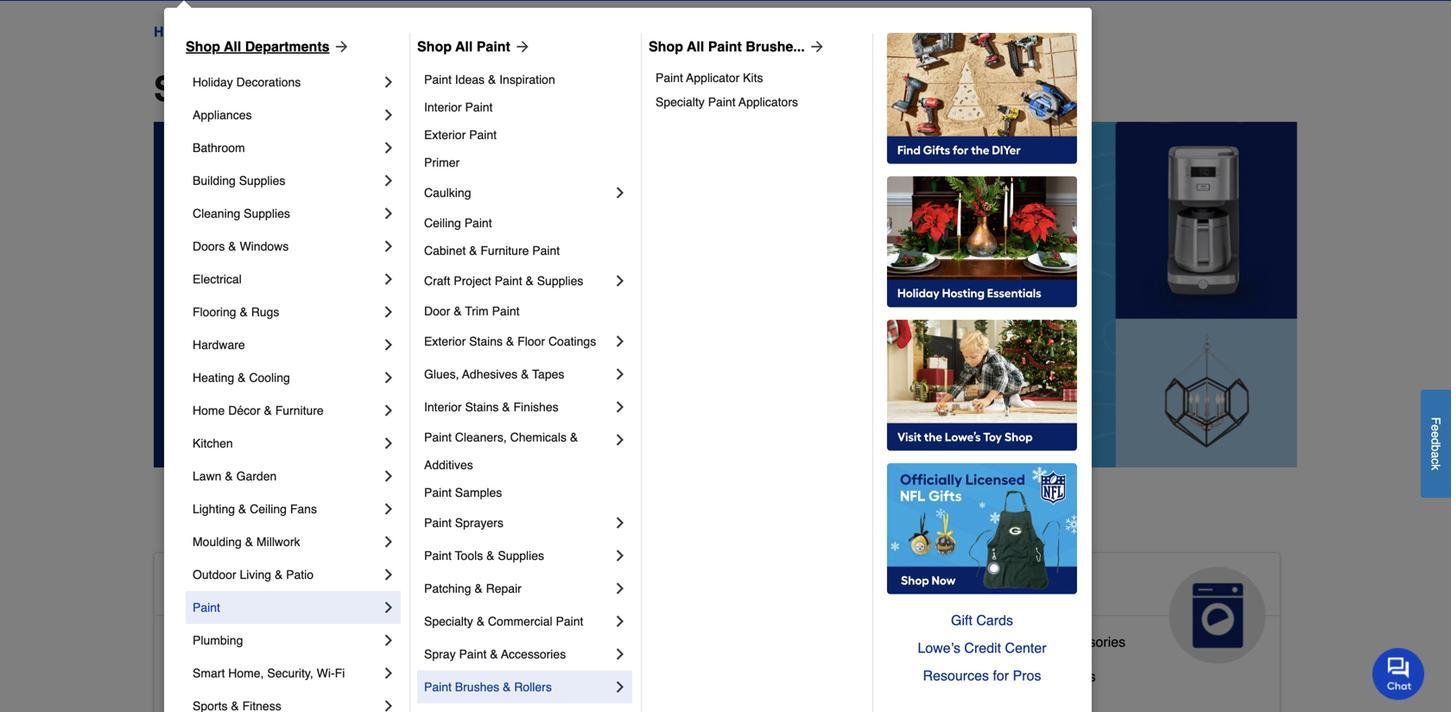 Task type: vqa. For each thing, say whether or not it's contained in the screenshot.
Number
no



Task type: describe. For each thing, give the bounding box(es) containing it.
samples
[[455, 486, 502, 499]]

chevron right image for appliances
[[380, 106, 398, 124]]

moulding
[[193, 535, 242, 549]]

arrow right image for shop all departments
[[330, 38, 350, 55]]

patio
[[286, 568, 314, 582]]

c
[[1430, 458, 1444, 464]]

paint up paint ideas & inspiration
[[477, 38, 511, 54]]

chevron right image for paint
[[380, 599, 398, 616]]

paint down ceiling paint link
[[533, 244, 560, 258]]

patching & repair
[[424, 582, 522, 595]]

craft project paint & supplies
[[424, 274, 584, 288]]

home,
[[228, 666, 264, 680]]

lighting & ceiling fans link
[[193, 493, 380, 525]]

wi-
[[317, 666, 335, 680]]

paint ideas & inspiration link
[[424, 66, 629, 93]]

electrical
[[193, 272, 242, 286]]

resources for pros
[[923, 668, 1042, 684]]

departments for shop
[[245, 38, 330, 54]]

shop for shop all departments
[[186, 38, 220, 54]]

k
[[1430, 464, 1444, 470]]

1 vertical spatial bathroom
[[238, 634, 298, 650]]

home for home
[[154, 24, 192, 40]]

& left patio
[[275, 568, 283, 582]]

paint up the applicator
[[708, 38, 742, 54]]

paint samples
[[424, 486, 502, 499]]

doors & windows link
[[193, 230, 380, 263]]

millwork
[[257, 535, 300, 549]]

chevron right image for paint tools & supplies
[[612, 547, 629, 564]]

officially licensed n f l gifts. shop now. image
[[888, 463, 1078, 595]]

& left "cooling"
[[238, 371, 246, 385]]

chevron right image for paint cleaners, chemicals & additives
[[612, 431, 629, 449]]

appliance parts & accessories
[[939, 634, 1126, 650]]

paint ideas & inspiration
[[424, 73, 555, 86]]

accessible for accessible bathroom
[[169, 634, 235, 650]]

accessible bathroom link
[[169, 630, 298, 664]]

bedroom
[[238, 668, 295, 684]]

accessible for accessible home
[[169, 574, 295, 601]]

0 vertical spatial appliances link
[[193, 99, 380, 131]]

& left the finishes
[[502, 400, 510, 414]]

security,
[[267, 666, 314, 680]]

paint right trim
[[492, 304, 520, 318]]

stains for interior
[[465, 400, 499, 414]]

paint down the applicator
[[708, 95, 736, 109]]

chevron right image for doors & windows
[[380, 238, 398, 255]]

chevron right image for patching & repair
[[612, 580, 629, 597]]

doors
[[193, 239, 225, 253]]

additives
[[424, 458, 473, 472]]

specialty paint applicators
[[656, 95, 798, 109]]

chevron right image for interior stains & finishes
[[612, 398, 629, 416]]

paint up cabinet & furniture paint
[[465, 216, 492, 230]]

paint tools & supplies link
[[424, 539, 612, 572]]

floor
[[518, 334, 545, 348]]

appliance
[[939, 634, 999, 650]]

1 vertical spatial ceiling
[[250, 502, 287, 516]]

paint left the applicator
[[656, 71, 683, 85]]

spray paint & accessories
[[424, 647, 566, 661]]

accessible for accessible bedroom
[[169, 668, 235, 684]]

cleaning
[[193, 207, 240, 220]]

tapes
[[532, 367, 565, 381]]

shop
[[154, 69, 240, 109]]

paint down paint samples
[[424, 516, 452, 530]]

& right ideas
[[488, 73, 496, 86]]

credit
[[965, 640, 1002, 656]]

shop all paint link
[[417, 36, 531, 57]]

chevron right image for craft project paint & supplies
[[612, 272, 629, 290]]

& right houses,
[[672, 696, 681, 712]]

brushes
[[455, 680, 500, 694]]

holiday decorations link
[[193, 66, 380, 99]]

furniture inside 'link'
[[275, 404, 324, 417]]

building
[[193, 174, 236, 188]]

rollers
[[514, 680, 552, 694]]

heating & cooling link
[[193, 361, 380, 394]]

applicators
[[739, 95, 798, 109]]

cabinet & furniture paint link
[[424, 237, 629, 264]]

supplies down paint sprayers link
[[498, 549, 544, 563]]

& left trim
[[454, 304, 462, 318]]

inspiration
[[500, 73, 555, 86]]

chevron right image for bathroom
[[380, 139, 398, 156]]

exterior paint link
[[424, 121, 629, 149]]

specialty for specialty & commercial paint
[[424, 614, 473, 628]]

1 vertical spatial pet
[[554, 696, 574, 712]]

paint applicator kits
[[656, 71, 764, 85]]

& inside animal & pet care
[[641, 574, 658, 601]]

1 vertical spatial appliances
[[939, 574, 1068, 601]]

appliances image
[[1170, 567, 1267, 664]]

decorations
[[236, 75, 301, 89]]

arrow right image
[[511, 38, 531, 55]]

interior stains & finishes link
[[424, 391, 612, 423]]

2 e from the top
[[1430, 431, 1444, 438]]

parts
[[1003, 634, 1035, 650]]

sprayers
[[455, 516, 504, 530]]

1 horizontal spatial appliances link
[[925, 553, 1280, 664]]

chevron right image for plumbing
[[380, 632, 398, 649]]

accessories for appliance parts & accessories
[[1052, 634, 1126, 650]]

lawn
[[193, 469, 222, 483]]

building supplies
[[193, 174, 286, 188]]

adhesives
[[462, 367, 518, 381]]

0 vertical spatial appliances
[[193, 108, 252, 122]]

0 vertical spatial bathroom
[[193, 141, 245, 155]]

chevron right image for outdoor living & patio
[[380, 566, 398, 583]]

chevron right image for home décor & furniture
[[380, 402, 398, 419]]

gift cards
[[951, 612, 1014, 628]]

kitchen
[[193, 436, 233, 450]]

ideas
[[455, 73, 485, 86]]

livestock supplies link
[[554, 658, 668, 692]]

appliance parts & accessories link
[[939, 630, 1126, 664]]

building supplies link
[[193, 164, 380, 197]]

chat invite button image
[[1373, 647, 1426, 700]]

paint down cabinet & furniture paint
[[495, 274, 522, 288]]

caulking link
[[424, 176, 612, 209]]

departments for shop
[[302, 69, 514, 109]]

primer
[[424, 156, 460, 169]]

cleaning supplies link
[[193, 197, 380, 230]]

accessible bedroom
[[169, 668, 295, 684]]

exterior for exterior paint
[[424, 128, 466, 142]]

exterior stains & floor coatings
[[424, 334, 596, 348]]

interior for interior paint
[[424, 100, 462, 114]]

exterior stains & floor coatings link
[[424, 325, 612, 358]]

accessible home link
[[155, 553, 510, 664]]

chevron right image for spray paint & accessories
[[612, 646, 629, 663]]

flooring & rugs link
[[193, 296, 380, 328]]

1 horizontal spatial ceiling
[[424, 216, 461, 230]]

garden
[[236, 469, 277, 483]]

f
[[1430, 417, 1444, 424]]

lowe's credit center
[[918, 640, 1047, 656]]

chevron right image for cleaning supplies
[[380, 205, 398, 222]]

kitchen link
[[193, 427, 380, 460]]

paint left tools
[[424, 549, 452, 563]]

doors & windows
[[193, 239, 289, 253]]

chevron right image for glues, adhesives & tapes
[[612, 366, 629, 383]]

interior paint
[[424, 100, 493, 114]]

& inside "paint cleaners, chemicals & additives"
[[570, 430, 578, 444]]

accessible bedroom link
[[169, 664, 295, 699]]

home décor & furniture link
[[193, 394, 380, 427]]

supplies for livestock supplies
[[615, 661, 668, 677]]

chevron right image for specialty & commercial paint
[[612, 613, 629, 630]]

pet beds, houses, & furniture link
[[554, 692, 740, 712]]

all for shop all departments
[[224, 38, 241, 54]]

brushe...
[[746, 38, 805, 54]]

chevron right image for flooring & rugs
[[380, 303, 398, 321]]

beds,
[[578, 696, 614, 712]]



Task type: locate. For each thing, give the bounding box(es) containing it.
kits
[[743, 71, 764, 85]]

animal & pet care
[[554, 574, 703, 629]]

& up door & trim paint link
[[526, 274, 534, 288]]

& right cabinet
[[469, 244, 477, 258]]

specialty & commercial paint link
[[424, 605, 612, 638]]

paint brushes & rollers
[[424, 680, 552, 694]]

shop all departments
[[186, 38, 330, 54]]

0 horizontal spatial specialty
[[424, 614, 473, 628]]

departments up holiday decorations
[[207, 24, 287, 40]]

& right 'lighting'
[[238, 502, 247, 516]]

ceiling paint
[[424, 216, 492, 230]]

& left tapes
[[521, 367, 529, 381]]

all down the shop all departments link at top
[[249, 69, 293, 109]]

2 shop from the left
[[417, 38, 452, 54]]

patching & repair link
[[424, 572, 612, 605]]

appliances link up 'chillers'
[[925, 553, 1280, 664]]

0 vertical spatial accessible
[[169, 574, 295, 601]]

1 vertical spatial stains
[[465, 400, 499, 414]]

stains down trim
[[469, 334, 503, 348]]

door & trim paint
[[424, 304, 520, 318]]

chevron right image for hardware
[[380, 336, 398, 353]]

chevron right image
[[380, 73, 398, 91], [380, 106, 398, 124], [380, 172, 398, 189], [380, 205, 398, 222], [380, 238, 398, 255], [380, 303, 398, 321], [612, 333, 629, 350], [612, 366, 629, 383], [612, 398, 629, 416], [380, 402, 398, 419], [612, 431, 629, 449], [380, 435, 398, 452], [380, 468, 398, 485], [612, 514, 629, 531], [612, 547, 629, 564], [380, 566, 398, 583], [612, 580, 629, 597], [380, 599, 398, 616], [380, 632, 398, 649], [612, 646, 629, 663], [380, 665, 398, 682], [612, 678, 629, 696], [380, 697, 398, 712]]

applicator
[[687, 71, 740, 85]]

moulding & millwork link
[[193, 525, 380, 558]]

0 horizontal spatial arrow right image
[[330, 38, 350, 55]]

supplies inside "link"
[[537, 274, 584, 288]]

accessible down plumbing
[[169, 668, 235, 684]]

supplies for building supplies
[[239, 174, 286, 188]]

furniture up craft project paint & supplies
[[481, 244, 529, 258]]

chevron right image for holiday decorations
[[380, 73, 398, 91]]

arrow right image inside shop all paint brushe... link
[[805, 38, 826, 55]]

chevron right image for lighting & ceiling fans
[[380, 500, 398, 518]]

& right "chemicals"
[[570, 430, 578, 444]]

door
[[424, 304, 451, 318]]

ceiling up cabinet
[[424, 216, 461, 230]]

specialty paint applicators link
[[656, 90, 861, 114]]

departments up holiday decorations link
[[245, 38, 330, 54]]

0 horizontal spatial pet
[[554, 696, 574, 712]]

supplies up pet beds, houses, & furniture link at the bottom of page
[[615, 661, 668, 677]]

departments up the exterior paint at left top
[[302, 69, 514, 109]]

arrow right image inside the shop all departments link
[[330, 38, 350, 55]]

gift cards link
[[888, 607, 1078, 634]]

chevron right image for exterior stains & floor coatings
[[612, 333, 629, 350]]

& left repair
[[475, 582, 483, 595]]

specialty inside specialty paint applicators link
[[656, 95, 705, 109]]

holiday
[[193, 75, 233, 89]]

paint down outdoor
[[193, 601, 220, 614]]

cleaning supplies
[[193, 207, 290, 220]]

accessories
[[1052, 634, 1126, 650], [501, 647, 566, 661]]

accessible down moulding
[[169, 574, 295, 601]]

holiday hosting essentials. image
[[888, 176, 1078, 308]]

animal
[[554, 574, 634, 601]]

interior for interior stains & finishes
[[424, 400, 462, 414]]

paint down spray
[[424, 680, 452, 694]]

heating
[[193, 371, 234, 385]]

1 horizontal spatial specialty
[[656, 95, 705, 109]]

paint sprayers
[[424, 516, 504, 530]]

0 horizontal spatial accessories
[[501, 647, 566, 661]]

0 horizontal spatial shop
[[186, 38, 220, 54]]

chevron right image for paint brushes & rollers
[[612, 678, 629, 696]]

1 horizontal spatial shop
[[417, 38, 452, 54]]

1 shop from the left
[[186, 38, 220, 54]]

chevron right image for building supplies
[[380, 172, 398, 189]]

chevron right image for kitchen
[[380, 435, 398, 452]]

shop up paint ideas & inspiration
[[417, 38, 452, 54]]

paint brushes & rollers link
[[424, 671, 612, 703]]

interior up the exterior paint at left top
[[424, 100, 462, 114]]

1 e from the top
[[1430, 424, 1444, 431]]

lawn & garden link
[[193, 460, 380, 493]]

primer link
[[424, 149, 629, 176]]

specialty & commercial paint
[[424, 614, 584, 628]]

1 horizontal spatial home
[[193, 404, 225, 417]]

all for shop all departments
[[249, 69, 293, 109]]

bathroom up smart home, security, wi-fi in the left bottom of the page
[[238, 634, 298, 650]]

a
[[1430, 451, 1444, 458]]

paint samples link
[[424, 479, 629, 506]]

animal & pet care image
[[785, 567, 882, 664]]

cooling
[[249, 371, 290, 385]]

1 arrow right image from the left
[[330, 38, 350, 55]]

1 accessible from the top
[[169, 574, 295, 601]]

& left 'millwork' at the left
[[245, 535, 253, 549]]

paint down animal
[[556, 614, 584, 628]]

furniture right houses,
[[685, 696, 740, 712]]

arrow right image
[[330, 38, 350, 55], [805, 38, 826, 55]]

2 horizontal spatial shop
[[649, 38, 684, 54]]

e up the d at the right of page
[[1430, 424, 1444, 431]]

chevron right image for smart home, security, wi-fi
[[380, 665, 398, 682]]

1 interior from the top
[[424, 100, 462, 114]]

0 horizontal spatial home
[[154, 24, 192, 40]]

chevron right image for electrical
[[380, 270, 398, 288]]

1 horizontal spatial accessories
[[1052, 634, 1126, 650]]

shop up paint applicator kits
[[649, 38, 684, 54]]

all for shop all paint
[[456, 38, 473, 54]]

paint right spray
[[459, 647, 487, 661]]

appliances down holiday
[[193, 108, 252, 122]]

exterior up primer
[[424, 128, 466, 142]]

paint down additives
[[424, 486, 452, 499]]

supplies for cleaning supplies
[[244, 207, 290, 220]]

furniture up kitchen link
[[275, 404, 324, 417]]

1 vertical spatial accessible
[[169, 634, 235, 650]]

2 vertical spatial accessible
[[169, 668, 235, 684]]

chevron right image for paint sprayers
[[612, 514, 629, 531]]

departments link
[[207, 22, 287, 42]]

supplies up windows
[[244, 207, 290, 220]]

living
[[240, 568, 271, 582]]

home link
[[154, 22, 192, 42]]

paint up additives
[[424, 430, 452, 444]]

accessories up 'chillers'
[[1052, 634, 1126, 650]]

& left floor
[[506, 334, 514, 348]]

accessible home image
[[400, 567, 497, 664]]

& left 'pros'
[[1002, 668, 1011, 684]]

2 vertical spatial home
[[302, 574, 369, 601]]

&
[[488, 73, 496, 86], [228, 239, 236, 253], [469, 244, 477, 258], [526, 274, 534, 288], [454, 304, 462, 318], [240, 305, 248, 319], [506, 334, 514, 348], [521, 367, 529, 381], [238, 371, 246, 385], [502, 400, 510, 414], [264, 404, 272, 417], [570, 430, 578, 444], [225, 469, 233, 483], [238, 502, 247, 516], [245, 535, 253, 549], [487, 549, 495, 563], [275, 568, 283, 582], [641, 574, 658, 601], [475, 582, 483, 595], [477, 614, 485, 628], [1039, 634, 1049, 650], [490, 647, 498, 661], [1002, 668, 1011, 684], [503, 680, 511, 694], [672, 696, 681, 712]]

all up ideas
[[456, 38, 473, 54]]

ceiling
[[424, 216, 461, 230], [250, 502, 287, 516]]

commercial
[[488, 614, 553, 628]]

pros
[[1013, 668, 1042, 684]]

2 vertical spatial furniture
[[685, 696, 740, 712]]

arrow right image up 'shop all departments'
[[330, 38, 350, 55]]

supplies up cleaning supplies
[[239, 174, 286, 188]]

for
[[993, 668, 1009, 684]]

3 accessible from the top
[[169, 668, 235, 684]]

1 vertical spatial interior
[[424, 400, 462, 414]]

all up holiday decorations
[[224, 38, 241, 54]]

1 vertical spatial furniture
[[275, 404, 324, 417]]

arrow right image for shop all paint brushe...
[[805, 38, 826, 55]]

paint down ideas
[[465, 100, 493, 114]]

glues, adhesives & tapes
[[424, 367, 565, 381]]

2 horizontal spatial home
[[302, 574, 369, 601]]

chevron right image for heating & cooling
[[380, 369, 398, 386]]

shop for shop all paint brushe...
[[649, 38, 684, 54]]

shop all paint
[[417, 38, 511, 54]]

chevron right image
[[380, 139, 398, 156], [612, 184, 629, 201], [380, 270, 398, 288], [612, 272, 629, 290], [380, 336, 398, 353], [380, 369, 398, 386], [380, 500, 398, 518], [380, 533, 398, 550], [612, 613, 629, 630]]

cards
[[977, 612, 1014, 628]]

accessible up smart
[[169, 634, 235, 650]]

paint sprayers link
[[424, 506, 612, 539]]

exterior for exterior stains & floor coatings
[[424, 334, 466, 348]]

0 vertical spatial ceiling
[[424, 216, 461, 230]]

& left rollers
[[503, 680, 511, 694]]

outdoor living & patio
[[193, 568, 314, 582]]

tools
[[455, 549, 483, 563]]

& right lawn
[[225, 469, 233, 483]]

0 vertical spatial exterior
[[424, 128, 466, 142]]

0 horizontal spatial appliances link
[[193, 99, 380, 131]]

center
[[1005, 640, 1047, 656]]

find gifts for the diyer. image
[[888, 33, 1078, 164]]

& right tools
[[487, 549, 495, 563]]

0 horizontal spatial ceiling
[[250, 502, 287, 516]]

2 accessible from the top
[[169, 634, 235, 650]]

ceiling paint link
[[424, 209, 629, 237]]

livestock supplies
[[554, 661, 668, 677]]

0 horizontal spatial furniture
[[275, 404, 324, 417]]

gift
[[951, 612, 973, 628]]

specialty down paint applicator kits
[[656, 95, 705, 109]]

cabinet & furniture paint
[[424, 244, 560, 258]]

lowe's credit center link
[[888, 634, 1078, 662]]

stains
[[469, 334, 503, 348], [465, 400, 499, 414]]

specialty for specialty paint applicators
[[656, 95, 705, 109]]

interior stains & finishes
[[424, 400, 559, 414]]

1 horizontal spatial appliances
[[939, 574, 1068, 601]]

plumbing
[[193, 633, 243, 647]]

rugs
[[251, 305, 279, 319]]

& up paint brushes & rollers
[[490, 647, 498, 661]]

0 horizontal spatial appliances
[[193, 108, 252, 122]]

stains for exterior
[[469, 334, 503, 348]]

1 exterior from the top
[[424, 128, 466, 142]]

& down patching & repair
[[477, 614, 485, 628]]

all for shop all paint brushe...
[[687, 38, 705, 54]]

pet inside animal & pet care
[[665, 574, 703, 601]]

chillers
[[1050, 668, 1096, 684]]

1 vertical spatial exterior
[[424, 334, 466, 348]]

wine
[[1015, 668, 1046, 684]]

1 vertical spatial home
[[193, 404, 225, 417]]

electrical link
[[193, 263, 380, 296]]

resources for pros link
[[888, 662, 1078, 690]]

shop up holiday
[[186, 38, 220, 54]]

paint inside "paint cleaners, chemicals & additives"
[[424, 430, 452, 444]]

chevron right image for moulding & millwork
[[380, 533, 398, 550]]

1 vertical spatial appliances link
[[925, 553, 1280, 664]]

exterior
[[424, 128, 466, 142], [424, 334, 466, 348]]

beverage & wine chillers link
[[939, 664, 1096, 699]]

& right animal
[[641, 574, 658, 601]]

heating & cooling
[[193, 371, 290, 385]]

shop for shop all paint
[[417, 38, 452, 54]]

& right 'décor'
[[264, 404, 272, 417]]

supplies up door & trim paint link
[[537, 274, 584, 288]]

0 vertical spatial pet
[[665, 574, 703, 601]]

b
[[1430, 445, 1444, 451]]

e up b
[[1430, 431, 1444, 438]]

animal & pet care link
[[540, 553, 895, 664]]

1 horizontal spatial pet
[[665, 574, 703, 601]]

2 interior from the top
[[424, 400, 462, 414]]

all up paint applicator kits
[[687, 38, 705, 54]]

3 shop from the left
[[649, 38, 684, 54]]

0 vertical spatial interior
[[424, 100, 462, 114]]

chevron right image for caulking
[[612, 184, 629, 201]]

2 exterior from the top
[[424, 334, 466, 348]]

visit the lowe's toy shop. image
[[888, 320, 1078, 451]]

supplies
[[239, 174, 286, 188], [244, 207, 290, 220], [537, 274, 584, 288], [498, 549, 544, 563], [615, 661, 668, 677]]

0 vertical spatial stains
[[469, 334, 503, 348]]

enjoy savings year-round. no matter what you're shopping for, find what you need at a great price. image
[[154, 122, 1298, 467]]

lawn & garden
[[193, 469, 277, 483]]

& inside "link"
[[526, 274, 534, 288]]

None search field
[[547, 0, 1018, 3]]

chemicals
[[510, 430, 567, 444]]

1 horizontal spatial arrow right image
[[805, 38, 826, 55]]

ceiling up 'millwork' at the left
[[250, 502, 287, 516]]

stains up cleaners, at the bottom of the page
[[465, 400, 499, 414]]

chevron right image for lawn & garden
[[380, 468, 398, 485]]

arrow right image up paint applicator kits "link"
[[805, 38, 826, 55]]

accessories up rollers
[[501, 647, 566, 661]]

paint left ideas
[[424, 73, 452, 86]]

cabinet
[[424, 244, 466, 258]]

1 horizontal spatial furniture
[[481, 244, 529, 258]]

paint cleaners, chemicals & additives
[[424, 430, 581, 472]]

& left rugs
[[240, 305, 248, 319]]

home
[[154, 24, 192, 40], [193, 404, 225, 417], [302, 574, 369, 601]]

livestock
[[554, 661, 611, 677]]

paint down interior paint
[[469, 128, 497, 142]]

finishes
[[514, 400, 559, 414]]

bathroom up building
[[193, 141, 245, 155]]

0 vertical spatial home
[[154, 24, 192, 40]]

interior down glues,
[[424, 400, 462, 414]]

resources
[[923, 668, 989, 684]]

1 vertical spatial specialty
[[424, 614, 473, 628]]

& right the doors
[[228, 239, 236, 253]]

appliances link down decorations
[[193, 99, 380, 131]]

plumbing link
[[193, 624, 380, 657]]

home for home décor & furniture
[[193, 404, 225, 417]]

accessories for spray paint & accessories
[[501, 647, 566, 661]]

appliances up cards
[[939, 574, 1068, 601]]

accessible
[[169, 574, 295, 601], [169, 634, 235, 650], [169, 668, 235, 684]]

2 arrow right image from the left
[[805, 38, 826, 55]]

shop all paint brushe...
[[649, 38, 805, 54]]

0 vertical spatial furniture
[[481, 244, 529, 258]]

fi
[[335, 666, 345, 680]]

moulding & millwork
[[193, 535, 300, 549]]

specialty inside 'specialty & commercial paint' link
[[424, 614, 473, 628]]

2 horizontal spatial furniture
[[685, 696, 740, 712]]

specialty down patching
[[424, 614, 473, 628]]

& right parts
[[1039, 634, 1049, 650]]

exterior down door
[[424, 334, 466, 348]]

home inside 'link'
[[193, 404, 225, 417]]

0 vertical spatial specialty
[[656, 95, 705, 109]]



